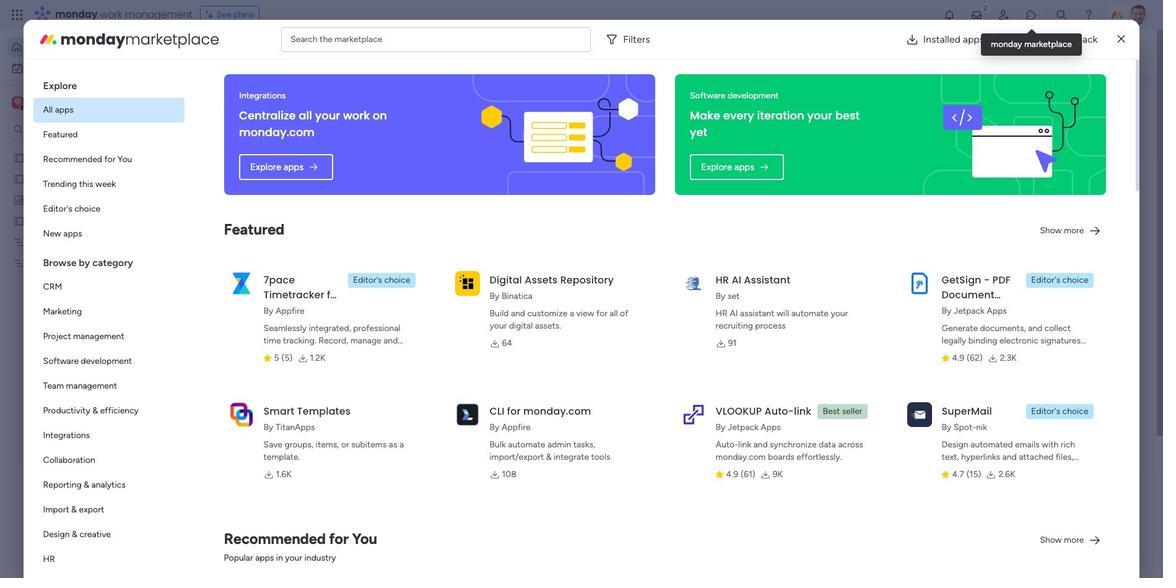 Task type: locate. For each thing, give the bounding box(es) containing it.
terry turtle image
[[1129, 5, 1149, 25], [258, 554, 283, 579]]

0 vertical spatial heading
[[33, 69, 184, 98]]

dapulse x slim image
[[1089, 90, 1104, 105]]

1 vertical spatial terry turtle image
[[258, 554, 283, 579]]

component image
[[244, 397, 255, 409]]

invite members image
[[998, 9, 1010, 21]]

banner logo image
[[480, 74, 641, 195], [931, 74, 1092, 195]]

0 vertical spatial check circle image
[[940, 116, 948, 126]]

public board image
[[13, 173, 25, 185], [13, 215, 25, 227], [244, 226, 258, 240]]

1 vertical spatial heading
[[33, 247, 184, 275]]

public dashboard image
[[13, 194, 25, 206]]

0 horizontal spatial banner logo image
[[480, 74, 641, 195]]

1 horizontal spatial banner logo image
[[931, 74, 1092, 195]]

0 horizontal spatial monday marketplace image
[[38, 29, 58, 49]]

help image
[[1083, 9, 1095, 21]]

0 vertical spatial monday marketplace image
[[1025, 9, 1038, 21]]

close recently visited image
[[229, 101, 243, 116]]

workspace image
[[12, 96, 24, 110], [14, 96, 22, 110]]

0 vertical spatial terry turtle image
[[1129, 5, 1149, 25]]

dapulse x slim image
[[1118, 32, 1125, 47]]

select product image
[[11, 9, 24, 21]]

list box
[[33, 69, 184, 579], [0, 145, 158, 441]]

getting started element
[[922, 452, 1108, 501]]

1 vertical spatial monday marketplace image
[[38, 29, 58, 49]]

app logo image
[[229, 271, 254, 296], [455, 271, 480, 296], [681, 271, 706, 296], [907, 271, 932, 296], [229, 403, 254, 427], [455, 403, 480, 427], [681, 403, 706, 427], [907, 403, 932, 427]]

1 banner logo image from the left
[[480, 74, 641, 195]]

Search in workspace field
[[26, 122, 103, 137]]

check circle image
[[940, 116, 948, 126], [940, 132, 948, 141]]

1 vertical spatial check circle image
[[940, 132, 948, 141]]

monday marketplace image
[[1025, 9, 1038, 21], [38, 29, 58, 49]]

option
[[7, 37, 151, 57], [7, 58, 151, 78], [33, 98, 184, 123], [33, 123, 184, 147], [0, 147, 158, 149], [33, 147, 184, 172], [33, 172, 184, 197], [33, 197, 184, 222], [33, 222, 184, 247], [33, 275, 184, 300], [33, 300, 184, 325], [33, 325, 184, 349], [33, 349, 184, 374], [33, 374, 184, 399], [33, 399, 184, 424], [33, 424, 184, 449], [33, 449, 184, 473], [33, 473, 184, 498], [33, 498, 184, 523], [33, 523, 184, 548], [33, 548, 184, 572]]

heading
[[33, 69, 184, 98], [33, 247, 184, 275]]

1 horizontal spatial monday marketplace image
[[1025, 9, 1038, 21]]

1 workspace image from the left
[[12, 96, 24, 110]]

templates image image
[[933, 249, 1097, 335]]



Task type: describe. For each thing, give the bounding box(es) containing it.
2 check circle image from the top
[[940, 132, 948, 141]]

update feed image
[[971, 9, 983, 21]]

1 check circle image from the top
[[940, 116, 948, 126]]

2 banner logo image from the left
[[931, 74, 1092, 195]]

2 heading from the top
[[33, 247, 184, 275]]

2 image
[[980, 1, 991, 15]]

2 workspace image from the left
[[14, 96, 22, 110]]

circle o image
[[940, 164, 948, 173]]

1 horizontal spatial terry turtle image
[[1129, 5, 1149, 25]]

v2 bolt switch image
[[1029, 46, 1036, 60]]

0 horizontal spatial terry turtle image
[[258, 554, 283, 579]]

public board image
[[13, 152, 25, 164]]

1 heading from the top
[[33, 69, 184, 98]]

see plans image
[[206, 8, 217, 22]]

search everything image
[[1056, 9, 1068, 21]]

quick search results list box
[[229, 116, 892, 432]]

workspace selection element
[[12, 95, 103, 112]]

notifications image
[[944, 9, 956, 21]]

v2 user feedback image
[[932, 46, 941, 60]]



Task type: vqa. For each thing, say whether or not it's contained in the screenshot.
select product icon
yes



